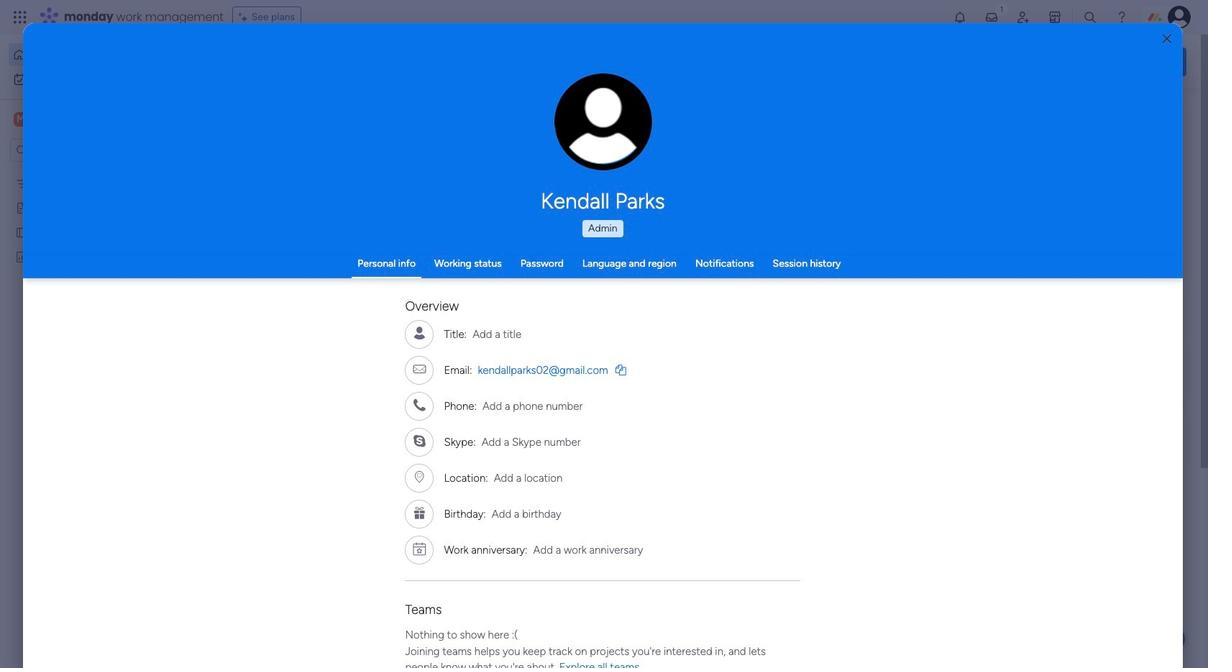 Task type: vqa. For each thing, say whether or not it's contained in the screenshot.
see plans icon
yes



Task type: describe. For each thing, give the bounding box(es) containing it.
public board image
[[240, 262, 256, 278]]

0 vertical spatial option
[[9, 43, 175, 66]]

2 add to favorites image from the left
[[662, 263, 676, 277]]

monday marketplace image
[[1048, 10, 1062, 24]]

help image
[[1115, 10, 1129, 24]]

component image for private board "image" within the quick search results list box
[[711, 285, 723, 298]]

select product image
[[13, 10, 27, 24]]

private board image inside quick search results list box
[[711, 262, 726, 278]]

update feed image
[[985, 10, 999, 24]]

0 horizontal spatial public dashboard image
[[15, 250, 29, 263]]

kendall parks image
[[1168, 6, 1191, 29]]

add to favorites image
[[426, 439, 441, 453]]

getting started element
[[971, 343, 1187, 401]]

2 component image from the left
[[475, 285, 488, 298]]

1 vertical spatial option
[[9, 68, 175, 91]]



Task type: locate. For each thing, give the bounding box(es) containing it.
1 vertical spatial private board image
[[711, 262, 726, 278]]

add to favorites image
[[426, 263, 441, 277], [662, 263, 676, 277], [897, 263, 911, 277]]

list box
[[0, 168, 183, 463]]

add to favorites image for public board icon
[[426, 263, 441, 277]]

see plans image
[[239, 9, 251, 25]]

1 horizontal spatial public dashboard image
[[475, 262, 491, 278]]

help center element
[[971, 412, 1187, 470]]

0 vertical spatial private board image
[[15, 201, 29, 214]]

2 vertical spatial option
[[0, 170, 183, 173]]

option
[[9, 43, 175, 66], [9, 68, 175, 91], [0, 170, 183, 173]]

3 component image from the left
[[711, 285, 723, 298]]

1 horizontal spatial add to favorites image
[[662, 263, 676, 277]]

public board image
[[15, 225, 29, 239]]

public dashboard image
[[15, 250, 29, 263], [475, 262, 491, 278]]

quick search results list box
[[222, 134, 936, 501]]

notifications image
[[953, 10, 967, 24]]

private board image
[[15, 201, 29, 214], [711, 262, 726, 278]]

3 add to favorites image from the left
[[897, 263, 911, 277]]

Search in workspace field
[[30, 142, 120, 159]]

0 horizontal spatial private board image
[[15, 201, 29, 214]]

add to favorites image for private board "image" within the quick search results list box
[[897, 263, 911, 277]]

workspace selection element
[[14, 111, 120, 129]]

2 horizontal spatial component image
[[711, 285, 723, 298]]

invite members image
[[1016, 10, 1031, 24]]

search everything image
[[1083, 10, 1097, 24]]

close image
[[1163, 33, 1171, 44]]

workspace image
[[14, 111, 28, 127]]

copied! image
[[615, 364, 626, 375]]

1 horizontal spatial component image
[[475, 285, 488, 298]]

1 add to favorites image from the left
[[426, 263, 441, 277]]

2 horizontal spatial add to favorites image
[[897, 263, 911, 277]]

0 horizontal spatial add to favorites image
[[426, 263, 441, 277]]

0 horizontal spatial component image
[[240, 285, 253, 298]]

1 component image from the left
[[240, 285, 253, 298]]

component image
[[240, 285, 253, 298], [475, 285, 488, 298], [711, 285, 723, 298]]

1 horizontal spatial private board image
[[711, 262, 726, 278]]

component image for public board icon
[[240, 285, 253, 298]]

1 image
[[995, 1, 1008, 17]]



